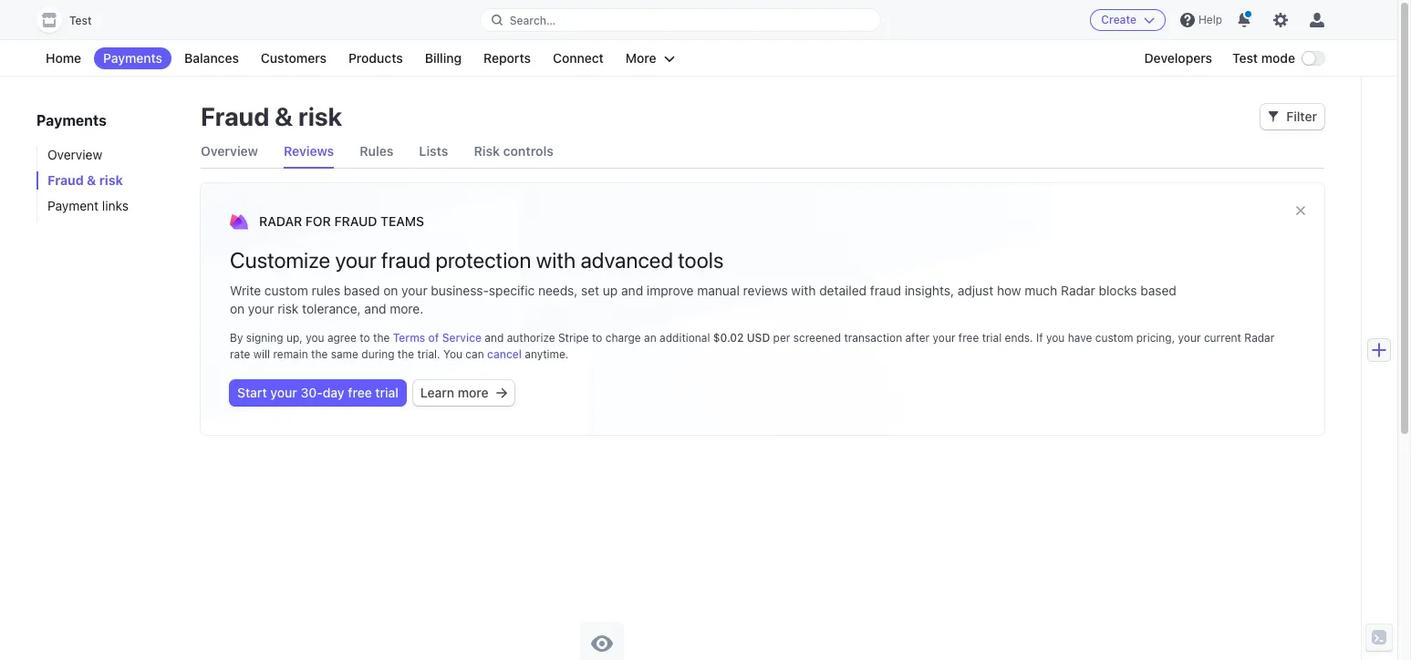 Task type: locate. For each thing, give the bounding box(es) containing it.
2 vertical spatial radar
[[1245, 331, 1275, 345]]

an
[[644, 331, 657, 345]]

radar left for
[[259, 213, 302, 229]]

svg image inside filter popup button
[[1268, 111, 1279, 122]]

tools
[[678, 247, 724, 273]]

fraud & risk
[[201, 101, 342, 131], [47, 172, 123, 188]]

1 vertical spatial fraud
[[870, 283, 901, 298]]

1 vertical spatial on
[[230, 301, 245, 317]]

0 horizontal spatial fraud
[[381, 247, 431, 273]]

custom inside per screened transaction after your free trial ends. if you have custom pricing, your current radar rate will remain the same during the trial. you can
[[1095, 331, 1134, 345]]

your left 30-
[[270, 385, 297, 401]]

1 horizontal spatial overview
[[201, 143, 258, 159]]

cancel link
[[487, 348, 522, 361]]

0 horizontal spatial with
[[536, 247, 576, 273]]

based up tolerance, in the top left of the page
[[344, 283, 380, 298]]

payments right home
[[103, 50, 162, 66]]

& up reviews
[[275, 101, 293, 131]]

manual
[[697, 283, 740, 298]]

radar right current on the bottom right of the page
[[1245, 331, 1275, 345]]

with
[[536, 247, 576, 273], [791, 283, 816, 298]]

payments down the home link
[[36, 112, 107, 129]]

by signing up, you agree to the terms of service and authorize stripe to charge an additional $0.02 usd
[[230, 331, 770, 345]]

0 horizontal spatial overview link
[[36, 146, 182, 164]]

&
[[275, 101, 293, 131], [87, 172, 96, 188]]

0 vertical spatial test
[[69, 14, 92, 27]]

0 horizontal spatial trial
[[375, 385, 399, 401]]

overview for fraud & risk
[[47, 147, 102, 162]]

1 to from the left
[[360, 331, 370, 345]]

payments
[[103, 50, 162, 66], [36, 112, 107, 129]]

fraud
[[381, 247, 431, 273], [870, 283, 901, 298]]

0 horizontal spatial on
[[230, 301, 245, 317]]

tab list containing overview
[[201, 135, 1325, 169]]

fraud down "teams"
[[381, 247, 431, 273]]

advanced
[[581, 247, 673, 273]]

ends.
[[1005, 331, 1033, 345]]

0 horizontal spatial fraud
[[47, 172, 84, 188]]

learn more
[[421, 385, 489, 401]]

risk up reviews
[[298, 101, 342, 131]]

on
[[383, 283, 398, 298], [230, 301, 245, 317]]

and right up
[[621, 283, 643, 298]]

fraud down balances link
[[201, 101, 269, 131]]

you right if
[[1046, 331, 1065, 345]]

radar inside write custom rules based on your business-specific needs, set up and improve manual reviews with detailed fraud insights, adjust how much radar blocks based on your risk tolerance, and more.
[[1061, 283, 1096, 298]]

1 horizontal spatial overview link
[[201, 135, 258, 168]]

start
[[237, 385, 267, 401]]

risk inside write custom rules based on your business-specific needs, set up and improve manual reviews with detailed fraud insights, adjust how much radar blocks based on your risk tolerance, and more.
[[278, 301, 299, 317]]

0 vertical spatial fraud & risk
[[201, 101, 342, 131]]

signing
[[246, 331, 283, 345]]

1 horizontal spatial based
[[1141, 283, 1177, 298]]

& inside fraud & risk link
[[87, 172, 96, 188]]

risk
[[298, 101, 342, 131], [99, 172, 123, 188], [278, 301, 299, 317]]

1 horizontal spatial you
[[1046, 331, 1065, 345]]

1 vertical spatial free
[[348, 385, 372, 401]]

svg image
[[1268, 111, 1279, 122], [496, 388, 507, 399]]

custom right the have
[[1095, 331, 1134, 345]]

you
[[306, 331, 324, 345], [1046, 331, 1065, 345]]

0 vertical spatial on
[[383, 283, 398, 298]]

1 vertical spatial with
[[791, 283, 816, 298]]

1 vertical spatial radar
[[1061, 283, 1096, 298]]

1 vertical spatial custom
[[1095, 331, 1134, 345]]

1 horizontal spatial on
[[383, 283, 398, 298]]

trial inside button
[[375, 385, 399, 401]]

0 vertical spatial svg image
[[1268, 111, 1279, 122]]

and up cancel
[[485, 331, 504, 345]]

reviews
[[743, 283, 788, 298]]

test inside test button
[[69, 14, 92, 27]]

1 horizontal spatial test
[[1233, 50, 1258, 66]]

0 horizontal spatial fraud & risk
[[47, 172, 123, 188]]

risk up up,
[[278, 301, 299, 317]]

how
[[997, 283, 1021, 298]]

your inside button
[[270, 385, 297, 401]]

additional
[[660, 331, 710, 345]]

tab list
[[201, 135, 1325, 169]]

1 horizontal spatial to
[[592, 331, 603, 345]]

have
[[1068, 331, 1092, 345]]

cancel
[[487, 348, 522, 361]]

on up more.
[[383, 283, 398, 298]]

radar
[[259, 213, 302, 229], [1061, 283, 1096, 298], [1245, 331, 1275, 345]]

the
[[373, 331, 390, 345], [311, 348, 328, 361], [398, 348, 414, 361]]

custom
[[265, 283, 308, 298], [1095, 331, 1134, 345]]

fraud inside write custom rules based on your business-specific needs, set up and improve manual reviews with detailed fraud insights, adjust how much radar blocks based on your risk tolerance, and more.
[[870, 283, 901, 298]]

radar inside per screened transaction after your free trial ends. if you have custom pricing, your current radar rate will remain the same during the trial. you can
[[1245, 331, 1275, 345]]

your
[[335, 247, 377, 273], [402, 283, 428, 298], [248, 301, 274, 317], [933, 331, 956, 345], [1178, 331, 1201, 345], [270, 385, 297, 401]]

1 vertical spatial and
[[364, 301, 386, 317]]

per screened transaction after your free trial ends. if you have custom pricing, your current radar rate will remain the same during the trial. you can
[[230, 331, 1275, 361]]

you right up,
[[306, 331, 324, 345]]

test
[[69, 14, 92, 27], [1233, 50, 1258, 66]]

you inside per screened transaction after your free trial ends. if you have custom pricing, your current radar rate will remain the same during the trial. you can
[[1046, 331, 1065, 345]]

pricing,
[[1137, 331, 1175, 345]]

0 horizontal spatial the
[[311, 348, 328, 361]]

0 vertical spatial free
[[959, 331, 979, 345]]

2 horizontal spatial and
[[621, 283, 643, 298]]

up
[[603, 283, 618, 298]]

the left same
[[311, 348, 328, 361]]

of
[[428, 331, 439, 345]]

1 horizontal spatial &
[[275, 101, 293, 131]]

fraud & risk up payment links
[[47, 172, 123, 188]]

overview link up fraud & risk link
[[36, 146, 182, 164]]

0 horizontal spatial to
[[360, 331, 370, 345]]

0 horizontal spatial radar
[[259, 213, 302, 229]]

overview for reviews
[[201, 143, 258, 159]]

based right blocks
[[1141, 283, 1177, 298]]

day
[[323, 385, 345, 401]]

to up during on the left
[[360, 331, 370, 345]]

1 horizontal spatial fraud
[[201, 101, 269, 131]]

current
[[1204, 331, 1242, 345]]

with right reviews
[[791, 283, 816, 298]]

trial down during on the left
[[375, 385, 399, 401]]

tolerance,
[[302, 301, 361, 317]]

needs,
[[538, 283, 578, 298]]

& up payment links
[[87, 172, 96, 188]]

fraud right detailed on the top of the page
[[870, 283, 901, 298]]

2 horizontal spatial fraud
[[334, 213, 377, 229]]

more.
[[390, 301, 424, 317]]

0 vertical spatial fraud
[[381, 247, 431, 273]]

0 vertical spatial custom
[[265, 283, 308, 298]]

0 horizontal spatial and
[[364, 301, 386, 317]]

svg image left filter
[[1268, 111, 1279, 122]]

trial left ends.
[[982, 331, 1002, 345]]

same
[[331, 348, 358, 361]]

overview link inside "tab list"
[[201, 135, 258, 168]]

on down write
[[230, 301, 245, 317]]

2 vertical spatial and
[[485, 331, 504, 345]]

balances
[[184, 50, 239, 66]]

customers link
[[252, 47, 336, 69]]

overview link
[[201, 135, 258, 168], [36, 146, 182, 164]]

overview left reviews
[[201, 143, 258, 159]]

0 vertical spatial trial
[[982, 331, 1002, 345]]

create
[[1101, 13, 1137, 26]]

overview up fraud & risk link
[[47, 147, 102, 162]]

1 horizontal spatial radar
[[1061, 283, 1096, 298]]

2 vertical spatial risk
[[278, 301, 299, 317]]

the down terms
[[398, 348, 414, 361]]

screened
[[793, 331, 841, 345]]

and
[[621, 283, 643, 298], [364, 301, 386, 317], [485, 331, 504, 345]]

svg image for filter
[[1268, 111, 1279, 122]]

0 horizontal spatial custom
[[265, 283, 308, 298]]

with up needs,
[[536, 247, 576, 273]]

radar right much
[[1061, 283, 1096, 298]]

you
[[443, 348, 463, 361]]

customize
[[230, 247, 330, 273]]

test up home
[[69, 14, 92, 27]]

1 horizontal spatial fraud & risk
[[201, 101, 342, 131]]

authorize
[[507, 331, 555, 345]]

0 horizontal spatial overview
[[47, 147, 102, 162]]

radar for fraud teams
[[259, 213, 424, 229]]

svg image right more at the left of the page
[[496, 388, 507, 399]]

free inside per screened transaction after your free trial ends. if you have custom pricing, your current radar rate will remain the same during the trial. you can
[[959, 331, 979, 345]]

2 horizontal spatial radar
[[1245, 331, 1275, 345]]

fraud up payment
[[47, 172, 84, 188]]

to right stripe in the bottom of the page
[[592, 331, 603, 345]]

billing link
[[416, 47, 471, 69]]

overview inside 'link'
[[47, 147, 102, 162]]

your down write
[[248, 301, 274, 317]]

teams
[[381, 213, 424, 229]]

free inside start your 30-day free trial button
[[348, 385, 372, 401]]

0 horizontal spatial based
[[344, 283, 380, 298]]

lists
[[419, 143, 448, 159]]

fraud right for
[[334, 213, 377, 229]]

1 vertical spatial test
[[1233, 50, 1258, 66]]

learn more link
[[413, 380, 514, 406]]

based
[[344, 283, 380, 298], [1141, 283, 1177, 298]]

1 horizontal spatial free
[[959, 331, 979, 345]]

your left current on the bottom right of the page
[[1178, 331, 1201, 345]]

billing
[[425, 50, 462, 66]]

free down adjust
[[959, 331, 979, 345]]

1 vertical spatial trial
[[375, 385, 399, 401]]

1 vertical spatial &
[[87, 172, 96, 188]]

the up during on the left
[[373, 331, 390, 345]]

rules
[[312, 283, 340, 298]]

0 vertical spatial radar
[[259, 213, 302, 229]]

risk controls
[[474, 143, 554, 159]]

connect
[[553, 50, 604, 66]]

free
[[959, 331, 979, 345], [348, 385, 372, 401]]

custom down customize
[[265, 283, 308, 298]]

0 horizontal spatial test
[[69, 14, 92, 27]]

improve
[[647, 283, 694, 298]]

fraud & risk up reviews
[[201, 101, 342, 131]]

and left more.
[[364, 301, 386, 317]]

1 you from the left
[[306, 331, 324, 345]]

detailed
[[820, 283, 867, 298]]

0 horizontal spatial svg image
[[496, 388, 507, 399]]

svg image for learn more
[[496, 388, 507, 399]]

svg image inside "learn more" link
[[496, 388, 507, 399]]

fraud
[[201, 101, 269, 131], [47, 172, 84, 188], [334, 213, 377, 229]]

1 vertical spatial svg image
[[496, 388, 507, 399]]

search…
[[510, 13, 556, 27]]

after
[[906, 331, 930, 345]]

1 horizontal spatial svg image
[[1268, 111, 1279, 122]]

free right day
[[348, 385, 372, 401]]

0 vertical spatial and
[[621, 283, 643, 298]]

0 horizontal spatial free
[[348, 385, 372, 401]]

0 horizontal spatial &
[[87, 172, 96, 188]]

0 horizontal spatial you
[[306, 331, 324, 345]]

test left mode
[[1233, 50, 1258, 66]]

1 horizontal spatial trial
[[982, 331, 1002, 345]]

risk up links
[[99, 172, 123, 188]]

overview inside "tab list"
[[201, 143, 258, 159]]

2 you from the left
[[1046, 331, 1065, 345]]

home link
[[36, 47, 90, 69]]

1 horizontal spatial fraud
[[870, 283, 901, 298]]

1 horizontal spatial and
[[485, 331, 504, 345]]

overview link left 'reviews' link at the left top
[[201, 135, 258, 168]]

1 horizontal spatial with
[[791, 283, 816, 298]]

trial inside per screened transaction after your free trial ends. if you have custom pricing, your current radar rate will remain the same during the trial. you can
[[982, 331, 1002, 345]]

1 horizontal spatial custom
[[1095, 331, 1134, 345]]

up,
[[286, 331, 303, 345]]



Task type: vqa. For each thing, say whether or not it's contained in the screenshot.
Create
yes



Task type: describe. For each thing, give the bounding box(es) containing it.
rules
[[360, 143, 394, 159]]

payments link
[[94, 47, 172, 69]]

connect link
[[544, 47, 613, 69]]

developers link
[[1135, 47, 1222, 69]]

customize your fraud protection with advanced tools
[[230, 247, 724, 273]]

trial.
[[417, 348, 440, 361]]

test mode
[[1233, 50, 1296, 66]]

anytime.
[[525, 348, 569, 361]]

specific
[[489, 283, 535, 298]]

charge
[[606, 331, 641, 345]]

2 based from the left
[[1141, 283, 1177, 298]]

fraud & risk link
[[36, 172, 182, 190]]

adjust
[[958, 283, 994, 298]]

start your 30-day free trial
[[237, 385, 399, 401]]

your down radar for fraud teams
[[335, 247, 377, 273]]

test button
[[36, 7, 110, 33]]

reviews
[[284, 143, 334, 159]]

write
[[230, 283, 261, 298]]

per
[[773, 331, 790, 345]]

can
[[466, 348, 484, 361]]

transaction
[[844, 331, 902, 345]]

will
[[253, 348, 270, 361]]

help button
[[1173, 5, 1230, 35]]

more
[[626, 50, 657, 66]]

30-
[[301, 385, 323, 401]]

with inside write custom rules based on your business-specific needs, set up and improve manual reviews with detailed fraud insights, adjust how much radar blocks based on your risk tolerance, and more.
[[791, 283, 816, 298]]

1 vertical spatial fraud & risk
[[47, 172, 123, 188]]

products
[[348, 50, 403, 66]]

more button
[[617, 47, 684, 69]]

1 based from the left
[[344, 283, 380, 298]]

filter
[[1287, 109, 1317, 124]]

1 horizontal spatial the
[[373, 331, 390, 345]]

more
[[458, 385, 489, 401]]

0 vertical spatial payments
[[103, 50, 162, 66]]

by
[[230, 331, 243, 345]]

terms of service link
[[393, 331, 482, 345]]

payment links
[[47, 198, 129, 213]]

learn
[[421, 385, 454, 401]]

links
[[102, 198, 129, 213]]

test for test
[[69, 14, 92, 27]]

home
[[46, 50, 81, 66]]

insights,
[[905, 283, 954, 298]]

start your 30-day free trial button
[[230, 380, 406, 406]]

your right after
[[933, 331, 956, 345]]

remain
[[273, 348, 308, 361]]

reports
[[484, 50, 531, 66]]

risk
[[474, 143, 500, 159]]

risk controls link
[[474, 135, 554, 168]]

rules link
[[360, 135, 394, 168]]

1 vertical spatial payments
[[36, 112, 107, 129]]

for
[[306, 213, 331, 229]]

0 vertical spatial risk
[[298, 101, 342, 131]]

reviews link
[[284, 135, 334, 168]]

much
[[1025, 283, 1058, 298]]

agree
[[327, 331, 357, 345]]

2 vertical spatial fraud
[[334, 213, 377, 229]]

controls
[[503, 143, 554, 159]]

0 vertical spatial with
[[536, 247, 576, 273]]

Search… text field
[[481, 9, 881, 31]]

1 vertical spatial fraud
[[47, 172, 84, 188]]

cancel anytime.
[[487, 348, 569, 361]]

your up more.
[[402, 283, 428, 298]]

custom inside write custom rules based on your business-specific needs, set up and improve manual reviews with detailed fraud insights, adjust how much radar blocks based on your risk tolerance, and more.
[[265, 283, 308, 298]]

usd
[[747, 331, 770, 345]]

lists link
[[419, 135, 448, 168]]

0 vertical spatial &
[[275, 101, 293, 131]]

developers
[[1145, 50, 1213, 66]]

0 vertical spatial fraud
[[201, 101, 269, 131]]

1 vertical spatial risk
[[99, 172, 123, 188]]

terms
[[393, 331, 425, 345]]

help
[[1199, 13, 1223, 26]]

overview link for fraud & risk
[[36, 146, 182, 164]]

balances link
[[175, 47, 248, 69]]

write custom rules based on your business-specific needs, set up and improve manual reviews with detailed fraud insights, adjust how much radar blocks based on your risk tolerance, and more.
[[230, 283, 1177, 317]]

Search… search field
[[481, 9, 881, 31]]

business-
[[431, 283, 489, 298]]

during
[[362, 348, 395, 361]]

service
[[442, 331, 482, 345]]

products link
[[339, 47, 412, 69]]

customers
[[261, 50, 327, 66]]

set
[[581, 283, 600, 298]]

payment links link
[[36, 197, 182, 215]]

test for test mode
[[1233, 50, 1258, 66]]

$0.02
[[713, 331, 744, 345]]

2 horizontal spatial the
[[398, 348, 414, 361]]

2 to from the left
[[592, 331, 603, 345]]

mode
[[1262, 50, 1296, 66]]

overview link for reviews
[[201, 135, 258, 168]]

create button
[[1091, 9, 1166, 31]]

payment
[[47, 198, 99, 213]]

protection
[[436, 247, 531, 273]]

blocks
[[1099, 283, 1137, 298]]

stripe
[[558, 331, 589, 345]]

if
[[1036, 331, 1043, 345]]



